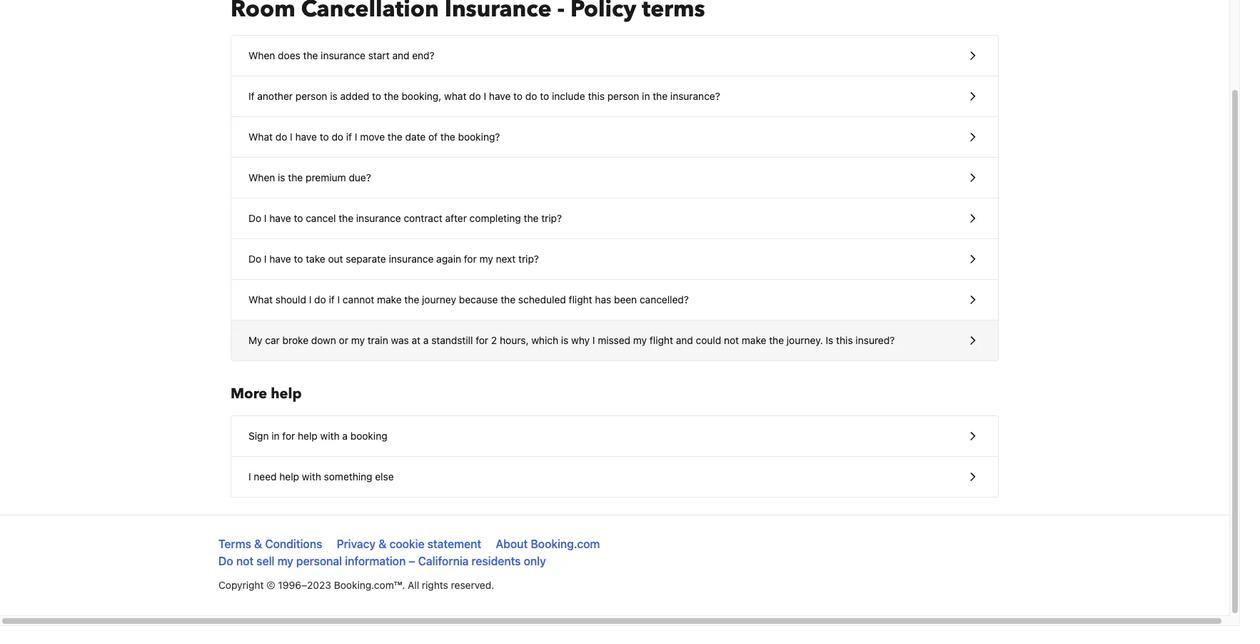 Task type: vqa. For each thing, say whether or not it's contained in the screenshot.
Airport
no



Task type: locate. For each thing, give the bounding box(es) containing it.
do
[[249, 212, 262, 224], [249, 253, 262, 265], [219, 555, 233, 568]]

1 & from the left
[[254, 538, 262, 551]]

0 vertical spatial make
[[377, 294, 402, 306]]

i inside "button"
[[264, 212, 267, 224]]

if left cannot
[[329, 294, 335, 306]]

have right what
[[489, 90, 511, 102]]

flight
[[569, 294, 593, 306], [650, 334, 674, 346]]

again
[[437, 253, 461, 265]]

2 what from the top
[[249, 294, 273, 306]]

the right of
[[441, 131, 456, 143]]

1 horizontal spatial &
[[379, 538, 387, 551]]

when inside button
[[249, 49, 275, 61]]

0 horizontal spatial flight
[[569, 294, 593, 306]]

do inside button
[[249, 253, 262, 265]]

include
[[552, 90, 586, 102]]

insurance left the again at the top
[[389, 253, 434, 265]]

and
[[392, 49, 410, 61], [676, 334, 693, 346]]

i
[[484, 90, 487, 102], [290, 131, 293, 143], [355, 131, 357, 143], [264, 212, 267, 224], [264, 253, 267, 265], [309, 294, 312, 306], [338, 294, 340, 306], [593, 334, 595, 346], [249, 471, 251, 483]]

help
[[271, 384, 302, 404], [298, 430, 318, 442], [280, 471, 299, 483]]

in right sign
[[272, 430, 280, 442]]

i right should
[[309, 294, 312, 306]]

do
[[469, 90, 481, 102], [526, 90, 537, 102], [276, 131, 287, 143], [332, 131, 344, 143], [314, 294, 326, 306]]

my down the conditions
[[278, 555, 294, 568]]

make right cannot
[[377, 294, 402, 306]]

do inside "button"
[[249, 212, 262, 224]]

1 vertical spatial flight
[[650, 334, 674, 346]]

0 vertical spatial in
[[642, 90, 650, 102]]

do for do i have to take out separate insurance again for my next trip?
[[249, 253, 262, 265]]

due?
[[349, 171, 371, 184]]

insurance?
[[671, 90, 721, 102]]

contract
[[404, 212, 443, 224]]

is left why
[[561, 334, 569, 346]]

1 what from the top
[[249, 131, 273, 143]]

what down the if
[[249, 131, 273, 143]]

my right missed
[[634, 334, 647, 346]]

trip?
[[542, 212, 562, 224], [519, 253, 539, 265]]

flight left has
[[569, 294, 593, 306]]

why
[[572, 334, 590, 346]]

1996–2023
[[278, 579, 331, 591]]

reserved.
[[451, 579, 494, 591]]

trip? inside "button"
[[542, 212, 562, 224]]

0 vertical spatial do
[[249, 212, 262, 224]]

person right the another
[[296, 90, 327, 102]]

0 horizontal spatial is
[[278, 171, 285, 184]]

for left 2
[[476, 334, 489, 346]]

if
[[346, 131, 352, 143], [329, 294, 335, 306]]

have inside "button"
[[270, 212, 291, 224]]

1 vertical spatial and
[[676, 334, 693, 346]]

2
[[491, 334, 497, 346]]

the left insurance?
[[653, 90, 668, 102]]

move
[[360, 131, 385, 143]]

0 vertical spatial with
[[320, 430, 340, 442]]

when does the insurance start and end?
[[249, 49, 435, 61]]

in inside button
[[642, 90, 650, 102]]

1 vertical spatial trip?
[[519, 253, 539, 265]]

do right what
[[469, 90, 481, 102]]

person down when does the insurance start and end? button
[[608, 90, 640, 102]]

i down the another
[[290, 131, 293, 143]]

2 vertical spatial help
[[280, 471, 299, 483]]

0 vertical spatial is
[[330, 90, 338, 102]]

insured?
[[856, 334, 895, 346]]

the left premium
[[288, 171, 303, 184]]

this inside my car broke down or my train was at a standstill for 2 hours, which is why i missed my flight and could not make the journey. is this insured? button
[[837, 334, 853, 346]]

1 vertical spatial what
[[249, 294, 273, 306]]

privacy & cookie statement
[[337, 538, 482, 551]]

a right at
[[423, 334, 429, 346]]

i right what
[[484, 90, 487, 102]]

the
[[303, 49, 318, 61], [384, 90, 399, 102], [653, 90, 668, 102], [388, 131, 403, 143], [441, 131, 456, 143], [288, 171, 303, 184], [339, 212, 354, 224], [524, 212, 539, 224], [405, 294, 420, 306], [501, 294, 516, 306], [769, 334, 784, 346]]

1 vertical spatial if
[[329, 294, 335, 306]]

terms
[[219, 538, 251, 551]]

help inside button
[[298, 430, 318, 442]]

not down terms
[[236, 555, 254, 568]]

0 vertical spatial insurance
[[321, 49, 366, 61]]

0 vertical spatial what
[[249, 131, 273, 143]]

0 vertical spatial trip?
[[542, 212, 562, 224]]

sell
[[257, 555, 275, 568]]

0 vertical spatial a
[[423, 334, 429, 346]]

1 vertical spatial when
[[249, 171, 275, 184]]

help right more
[[271, 384, 302, 404]]

& up sell
[[254, 538, 262, 551]]

0 horizontal spatial in
[[272, 430, 280, 442]]

for right the again at the top
[[464, 253, 477, 265]]

trip? right next
[[519, 253, 539, 265]]

0 horizontal spatial &
[[254, 538, 262, 551]]

and right start
[[392, 49, 410, 61]]

and left could
[[676, 334, 693, 346]]

1 horizontal spatial not
[[724, 334, 739, 346]]

the left date
[[388, 131, 403, 143]]

1 vertical spatial make
[[742, 334, 767, 346]]

& up do not sell my personal information – california residents only link
[[379, 538, 387, 551]]

this
[[588, 90, 605, 102], [837, 334, 853, 346]]

flight inside button
[[569, 294, 593, 306]]

in left insurance?
[[642, 90, 650, 102]]

1 person from the left
[[296, 90, 327, 102]]

not inside the about booking.com do not sell my personal information – california residents only
[[236, 555, 254, 568]]

about booking.com link
[[496, 538, 600, 551]]

do down terms
[[219, 555, 233, 568]]

when inside button
[[249, 171, 275, 184]]

0 vertical spatial for
[[464, 253, 477, 265]]

help right need
[[280, 471, 299, 483]]

make inside button
[[377, 294, 402, 306]]

insurance up separate
[[356, 212, 401, 224]]

what should i do if i cannot make the journey because the scheduled flight has been cancelled?
[[249, 294, 689, 306]]

i left cancel
[[264, 212, 267, 224]]

1 vertical spatial with
[[302, 471, 321, 483]]

0 horizontal spatial and
[[392, 49, 410, 61]]

2 vertical spatial do
[[219, 555, 233, 568]]

2 horizontal spatial is
[[561, 334, 569, 346]]

trip? right completing
[[542, 212, 562, 224]]

1 horizontal spatial a
[[423, 334, 429, 346]]

2 vertical spatial is
[[561, 334, 569, 346]]

2 & from the left
[[379, 538, 387, 551]]

terms & conditions
[[219, 538, 322, 551]]

1 vertical spatial this
[[837, 334, 853, 346]]

0 horizontal spatial trip?
[[519, 253, 539, 265]]

this right is
[[837, 334, 853, 346]]

0 vertical spatial when
[[249, 49, 275, 61]]

when left does in the left of the page
[[249, 49, 275, 61]]

hours,
[[500, 334, 529, 346]]

person
[[296, 90, 327, 102], [608, 90, 640, 102]]

conditions
[[265, 538, 322, 551]]

1 horizontal spatial trip?
[[542, 212, 562, 224]]

my left next
[[480, 253, 493, 265]]

©
[[267, 579, 275, 591]]

help inside button
[[280, 471, 299, 483]]

to
[[372, 90, 381, 102], [514, 90, 523, 102], [540, 90, 549, 102], [320, 131, 329, 143], [294, 212, 303, 224], [294, 253, 303, 265]]

1 horizontal spatial this
[[837, 334, 853, 346]]

2 when from the top
[[249, 171, 275, 184]]

with inside i need help with something else button
[[302, 471, 321, 483]]

have
[[489, 90, 511, 102], [295, 131, 317, 143], [270, 212, 291, 224], [270, 253, 291, 265]]

else
[[375, 471, 394, 483]]

the right does in the left of the page
[[303, 49, 318, 61]]

0 horizontal spatial person
[[296, 90, 327, 102]]

0 horizontal spatial a
[[342, 430, 348, 442]]

0 vertical spatial this
[[588, 90, 605, 102]]

0 horizontal spatial not
[[236, 555, 254, 568]]

for
[[464, 253, 477, 265], [476, 334, 489, 346], [282, 430, 295, 442]]

this inside if another person is added to the booking, what do i have to do to include this person in the insurance? button
[[588, 90, 605, 102]]

1 vertical spatial do
[[249, 253, 262, 265]]

in inside the sign in for help with a booking link
[[272, 430, 280, 442]]

1 horizontal spatial is
[[330, 90, 338, 102]]

insurance
[[321, 49, 366, 61], [356, 212, 401, 224], [389, 253, 434, 265]]

0 vertical spatial if
[[346, 131, 352, 143]]

do inside the about booking.com do not sell my personal information – california residents only
[[219, 555, 233, 568]]

1 vertical spatial for
[[476, 334, 489, 346]]

make right could
[[742, 334, 767, 346]]

1 vertical spatial insurance
[[356, 212, 401, 224]]

i left need
[[249, 471, 251, 483]]

when left premium
[[249, 171, 275, 184]]

i right why
[[593, 334, 595, 346]]

the left 'journey.' in the right bottom of the page
[[769, 334, 784, 346]]

1 vertical spatial not
[[236, 555, 254, 568]]

is left added
[[330, 90, 338, 102]]

&
[[254, 538, 262, 551], [379, 538, 387, 551]]

been
[[614, 294, 637, 306]]

in
[[642, 90, 650, 102], [272, 430, 280, 442]]

about booking.com do not sell my personal information – california residents only
[[219, 538, 600, 568]]

with left booking
[[320, 430, 340, 442]]

is left premium
[[278, 171, 285, 184]]

insurance left start
[[321, 49, 366, 61]]

separate
[[346, 253, 386, 265]]

not right could
[[724, 334, 739, 346]]

0 vertical spatial not
[[724, 334, 739, 346]]

i need help with something else
[[249, 471, 394, 483]]

flight down cancelled?
[[650, 334, 674, 346]]

have left cancel
[[270, 212, 291, 224]]

do not sell my personal information – california residents only link
[[219, 555, 546, 568]]

0 horizontal spatial this
[[588, 90, 605, 102]]

of
[[429, 131, 438, 143]]

this right include
[[588, 90, 605, 102]]

do left take
[[249, 253, 262, 265]]

1 when from the top
[[249, 49, 275, 61]]

1 vertical spatial in
[[272, 430, 280, 442]]

not
[[724, 334, 739, 346], [236, 555, 254, 568]]

1 horizontal spatial flight
[[650, 334, 674, 346]]

& for privacy
[[379, 538, 387, 551]]

& for terms
[[254, 538, 262, 551]]

i inside my car broke down or my train was at a standstill for 2 hours, which is why i missed my flight and could not make the journey. is this insured? button
[[593, 334, 595, 346]]

more help
[[231, 384, 302, 404]]

a left booking
[[342, 430, 348, 442]]

0 vertical spatial flight
[[569, 294, 593, 306]]

have inside button
[[489, 90, 511, 102]]

with left something
[[302, 471, 321, 483]]

do left cancel
[[249, 212, 262, 224]]

do i have to cancel the insurance contract after completing the trip?
[[249, 212, 562, 224]]

0 vertical spatial and
[[392, 49, 410, 61]]

1 horizontal spatial and
[[676, 334, 693, 346]]

i inside do i have to take out separate insurance again for my next trip? button
[[264, 253, 267, 265]]

1 horizontal spatial in
[[642, 90, 650, 102]]

help up i need help with something else
[[298, 430, 318, 442]]

0 horizontal spatial make
[[377, 294, 402, 306]]

1 horizontal spatial make
[[742, 334, 767, 346]]

out
[[328, 253, 343, 265]]

for right sign
[[282, 430, 295, 442]]

standstill
[[432, 334, 473, 346]]

the left journey
[[405, 294, 420, 306]]

flight inside button
[[650, 334, 674, 346]]

do i have to take out separate insurance again for my next trip? button
[[231, 239, 999, 280]]

what
[[249, 131, 273, 143], [249, 294, 273, 306]]

make inside button
[[742, 334, 767, 346]]

1 vertical spatial help
[[298, 430, 318, 442]]

what left should
[[249, 294, 273, 306]]

if left move
[[346, 131, 352, 143]]

when does the insurance start and end? button
[[231, 36, 999, 76]]

1 horizontal spatial person
[[608, 90, 640, 102]]

1 vertical spatial a
[[342, 430, 348, 442]]

i left take
[[264, 253, 267, 265]]

with
[[320, 430, 340, 442], [302, 471, 321, 483]]



Task type: describe. For each thing, give the bounding box(es) containing it.
1 vertical spatial is
[[278, 171, 285, 184]]

do left include
[[526, 90, 537, 102]]

is
[[826, 334, 834, 346]]

or
[[339, 334, 349, 346]]

sign in for help with a booking link
[[231, 416, 999, 456]]

i inside button
[[484, 90, 487, 102]]

sign in for help with a booking
[[249, 430, 388, 442]]

–
[[409, 555, 416, 568]]

if another person is added to the booking, what do i have to do to include this person in the insurance? button
[[231, 76, 999, 117]]

information
[[345, 555, 406, 568]]

booking
[[351, 430, 388, 442]]

all
[[408, 579, 419, 591]]

the right cancel
[[339, 212, 354, 224]]

my car broke down or my train was at a standstill for 2 hours, which is why i missed my flight and could not make the journey. is this insured?
[[249, 334, 895, 346]]

booking,
[[402, 90, 442, 102]]

do down the another
[[276, 131, 287, 143]]

booking?
[[458, 131, 500, 143]]

do i have to cancel the insurance contract after completing the trip? button
[[231, 199, 999, 239]]

if another person is added to the booking, what do i have to do to include this person in the insurance?
[[249, 90, 721, 102]]

i need help with something else button
[[231, 457, 999, 497]]

scheduled
[[519, 294, 566, 306]]

need
[[254, 471, 277, 483]]

privacy
[[337, 538, 376, 551]]

another
[[257, 90, 293, 102]]

premium
[[306, 171, 346, 184]]

do right should
[[314, 294, 326, 306]]

what should i do if i cannot make the journey because the scheduled flight has been cancelled? button
[[231, 280, 999, 321]]

my
[[249, 334, 263, 346]]

2 vertical spatial for
[[282, 430, 295, 442]]

because
[[459, 294, 498, 306]]

booking.com
[[531, 538, 600, 551]]

should
[[276, 294, 306, 306]]

journey.
[[787, 334, 823, 346]]

was
[[391, 334, 409, 346]]

the right completing
[[524, 212, 539, 224]]

residents
[[472, 555, 521, 568]]

down
[[311, 334, 336, 346]]

date
[[405, 131, 426, 143]]

car
[[265, 334, 280, 346]]

missed
[[598, 334, 631, 346]]

journey
[[422, 294, 456, 306]]

rights
[[422, 579, 449, 591]]

0 horizontal spatial if
[[329, 294, 335, 306]]

to inside "button"
[[294, 212, 303, 224]]

my right the or
[[351, 334, 365, 346]]

could
[[696, 334, 722, 346]]

about
[[496, 538, 528, 551]]

does
[[278, 49, 301, 61]]

the right because
[[501, 294, 516, 306]]

the inside button
[[769, 334, 784, 346]]

have left take
[[270, 253, 291, 265]]

california
[[418, 555, 469, 568]]

at
[[412, 334, 421, 346]]

next
[[496, 253, 516, 265]]

cannot
[[343, 294, 375, 306]]

has
[[595, 294, 612, 306]]

i inside i need help with something else button
[[249, 471, 251, 483]]

broke
[[283, 334, 309, 346]]

what
[[444, 90, 467, 102]]

take
[[306, 253, 326, 265]]

when for when does the insurance start and end?
[[249, 49, 275, 61]]

my car broke down or my train was at a standstill for 2 hours, which is why i missed my flight and could not make the journey. is this insured? button
[[231, 321, 999, 361]]

my inside button
[[480, 253, 493, 265]]

completing
[[470, 212, 521, 224]]

2 person from the left
[[608, 90, 640, 102]]

1 horizontal spatial if
[[346, 131, 352, 143]]

copyright © 1996–2023 booking.com™. all rights reserved.
[[219, 579, 494, 591]]

2 vertical spatial insurance
[[389, 253, 434, 265]]

end?
[[412, 49, 435, 61]]

what for what do i have to do if i move the date of the booking?
[[249, 131, 273, 143]]

insurance inside "button"
[[356, 212, 401, 224]]

what do i have to do if i move the date of the booking? button
[[231, 117, 999, 158]]

when is the premium due? button
[[231, 158, 999, 199]]

personal
[[296, 555, 342, 568]]

added
[[340, 90, 370, 102]]

privacy & cookie statement link
[[337, 538, 482, 551]]

something
[[324, 471, 373, 483]]

train
[[368, 334, 388, 346]]

is inside button
[[561, 334, 569, 346]]

with inside the sign in for help with a booking link
[[320, 430, 340, 442]]

have up when is the premium due?
[[295, 131, 317, 143]]

which
[[532, 334, 559, 346]]

0 vertical spatial help
[[271, 384, 302, 404]]

for inside button
[[464, 253, 477, 265]]

sign in for help with a booking button
[[231, 416, 999, 457]]

what do i have to do if i move the date of the booking?
[[249, 131, 500, 143]]

do i have to take out separate insurance again for my next trip?
[[249, 253, 539, 265]]

and inside my car broke down or my train was at a standstill for 2 hours, which is why i missed my flight and could not make the journey. is this insured? button
[[676, 334, 693, 346]]

terms & conditions link
[[219, 538, 322, 551]]

trip? inside button
[[519, 253, 539, 265]]

more
[[231, 384, 267, 404]]

not inside button
[[724, 334, 739, 346]]

after
[[445, 212, 467, 224]]

only
[[524, 555, 546, 568]]

i left cannot
[[338, 294, 340, 306]]

cancelled?
[[640, 294, 689, 306]]

booking.com™.
[[334, 579, 405, 591]]

and inside when does the insurance start and end? button
[[392, 49, 410, 61]]

the left booking,
[[384, 90, 399, 102]]

what for what should i do if i cannot make the journey because the scheduled flight has been cancelled?
[[249, 294, 273, 306]]

copyright
[[219, 579, 264, 591]]

cancel
[[306, 212, 336, 224]]

if
[[249, 90, 255, 102]]

do for do i have to cancel the insurance contract after completing the trip?
[[249, 212, 262, 224]]

i left move
[[355, 131, 357, 143]]

do left move
[[332, 131, 344, 143]]

start
[[368, 49, 390, 61]]

statement
[[428, 538, 482, 551]]

when is the premium due?
[[249, 171, 371, 184]]

my inside the about booking.com do not sell my personal information – california residents only
[[278, 555, 294, 568]]

when for when is the premium due?
[[249, 171, 275, 184]]



